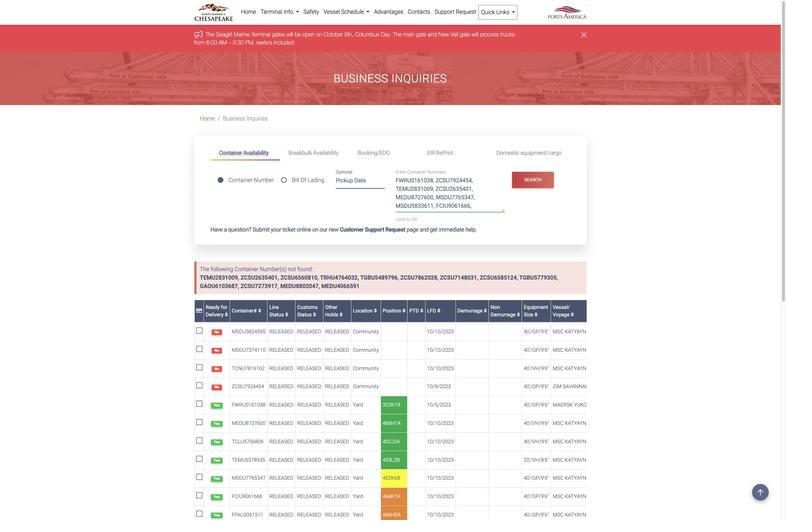 Task type: vqa. For each thing, say whether or not it's contained in the screenshot.


Task type: describe. For each thing, give the bounding box(es) containing it.
reefers
[[257, 39, 272, 46]]

demurrage link
[[458, 308, 487, 314]]

close image
[[582, 31, 587, 39]]

community for msdu7374110
[[353, 347, 379, 353]]

vessel/
[[553, 304, 570, 310]]

katyayni/333r for 452k6b
[[565, 476, 602, 482]]

sort image for location
[[374, 309, 377, 314]]

katyayni/333r for 464k1a
[[565, 494, 602, 500]]

msc for 466h5a
[[553, 512, 564, 518]]

msc for 464k1a
[[553, 494, 564, 500]]

msc katyayni/333r for 433l2b
[[553, 457, 602, 463]]

yard for 452k6b
[[353, 476, 363, 482]]

0 horizontal spatial business inquiries
[[223, 115, 268, 122]]

3 10/10/2023 from the top
[[427, 366, 454, 372]]

0 vertical spatial terminal
[[261, 8, 282, 15]]

advantages
[[374, 8, 404, 15]]

other holds
[[325, 304, 340, 318]]

booking/edo link
[[349, 146, 419, 160]]

1 vertical spatial request
[[386, 226, 406, 233]]

452k6b
[[383, 476, 401, 482]]

katyayni/333r for 466h5a
[[565, 512, 602, 518]]

40'/gp/9'6" for msdu5824395
[[524, 329, 549, 335]]

found:
[[298, 266, 313, 273]]

search button
[[513, 172, 554, 188]]

non demurrage
[[491, 304, 517, 318]]

yes for tclu5756806
[[214, 440, 220, 445]]

enter container numbers
[[396, 170, 446, 175]]

availability for breakbulk availability
[[313, 149, 339, 156]]

number(s)
[[260, 266, 287, 273]]

–
[[228, 39, 231, 46]]

lfd
[[427, 308, 438, 314]]

line status
[[270, 304, 285, 318]]

zim
[[553, 384, 562, 390]]

marine
[[234, 31, 250, 38]]

yes for temu5378935
[[214, 458, 220, 463]]

eir reprint link
[[419, 146, 488, 160]]

process
[[480, 31, 499, 38]]

following
[[211, 266, 233, 273]]

msdu7765347
[[232, 476, 266, 482]]

the for will
[[206, 31, 214, 38]]

breakbulk availability
[[289, 149, 339, 156]]

lading
[[308, 177, 325, 184]]

eir
[[427, 149, 435, 156]]

sort image inside container# link
[[258, 309, 261, 314]]

medu8727600
[[232, 421, 266, 427]]

from
[[194, 39, 205, 46]]

seagirt
[[216, 31, 233, 38]]

466h5a
[[383, 512, 401, 518]]

numbers
[[428, 170, 446, 175]]

zcsu7273917,
[[241, 283, 279, 290]]

temu2831009,
[[200, 274, 240, 281]]

ptd link
[[410, 308, 424, 314]]

enter
[[396, 170, 406, 175]]

temu5378935
[[232, 457, 265, 463]]

equipment
[[524, 304, 548, 310]]

yes for fciu9061666
[[214, 495, 220, 499]]

the for found:
[[200, 266, 209, 273]]

1 horizontal spatial inquiries
[[392, 72, 447, 85]]

support request link
[[433, 5, 479, 19]]

10/5/2023
[[427, 402, 451, 408]]

10/10/2023 for 402j2a
[[427, 439, 454, 445]]

no for zcsu7924454
[[215, 385, 219, 390]]

gates
[[272, 31, 285, 38]]

0 horizontal spatial support
[[365, 226, 384, 233]]

go to top image
[[753, 484, 769, 501]]

1 will from the left
[[287, 31, 293, 38]]

terminal info
[[261, 8, 295, 15]]

tclu5756806
[[232, 439, 264, 445]]

zcsu6585124,
[[480, 274, 519, 281]]

a
[[224, 226, 227, 233]]

0 horizontal spatial demurrage
[[458, 308, 484, 314]]

am
[[219, 39, 227, 46]]

sort image for demurrage
[[484, 309, 487, 314]]

yard for 402j2a
[[353, 439, 363, 445]]

0 horizontal spatial inquiries
[[247, 115, 268, 122]]

Enter Container Numbers text field
[[396, 176, 505, 212]]

voyage
[[553, 312, 570, 318]]

container right enter
[[407, 170, 427, 175]]

50
[[412, 217, 417, 222]]

1 vertical spatial and
[[420, 226, 429, 233]]

ticket
[[283, 226, 296, 233]]

delivery
[[206, 312, 224, 318]]

have
[[211, 226, 223, 233]]

tcnu7816162
[[232, 366, 265, 372]]

3 msc from the top
[[553, 366, 564, 372]]

pm,
[[245, 39, 255, 46]]

status for customs
[[297, 312, 312, 318]]

40'/gp/9'6" for msdu7374110
[[524, 347, 549, 353]]

ready
[[206, 304, 220, 310]]

Optional text field
[[336, 175, 385, 189]]

1 40'/vh/9'6" from the top
[[524, 366, 549, 372]]

10/10/2023 for 433l2b
[[427, 457, 454, 463]]

other
[[325, 304, 338, 310]]

tgbu5779305,
[[520, 274, 559, 281]]

1 katyayni/333r from the top
[[565, 329, 602, 335]]

location link
[[353, 308, 377, 314]]

new
[[329, 226, 339, 233]]

0 vertical spatial home link
[[239, 5, 259, 19]]

the seagirt marine terminal gates will be open on october 9th, columbus day. the main gate and new vail gate will process trucks from 6:00 am – 3:30 pm, reefers included. link
[[194, 31, 515, 46]]

info
[[284, 8, 293, 15]]

no for msdu7374110
[[215, 348, 219, 353]]

ptd
[[410, 308, 421, 314]]

not
[[288, 266, 296, 273]]

domestic equipment/cargo
[[497, 149, 562, 156]]

ready for delivery
[[206, 304, 227, 318]]

sort image for ptd
[[421, 309, 424, 314]]

40'/gp/9'6" for fciu9061666
[[524, 494, 549, 500]]

msc for 466h1a
[[553, 421, 564, 427]]

terminal info link
[[259, 5, 301, 19]]

container up container number
[[219, 149, 242, 156]]

customer
[[340, 226, 364, 233]]

maersk yukon/333e
[[553, 402, 604, 408]]

katyayni/333r for 402j2a
[[565, 439, 602, 445]]

main
[[404, 31, 415, 38]]

limit
[[396, 217, 406, 222]]

gaou6103687,
[[200, 283, 239, 290]]

0 vertical spatial support
[[435, 8, 455, 15]]

on inside the seagirt marine terminal gates will be open on october 9th, columbus day. the main gate and new vail gate will process trucks from 6:00 am – 3:30 pm, reefers included.
[[316, 31, 322, 38]]

community for zcsu7924454
[[353, 384, 379, 390]]

1 horizontal spatial business
[[334, 72, 389, 85]]

equipment size
[[524, 304, 548, 318]]

40'/gp/9'6" for msdu7765347
[[524, 476, 549, 482]]

vessel schedule link
[[322, 5, 372, 19]]

katyayni/333r for 433l2b
[[565, 457, 602, 463]]

the right day.
[[393, 31, 402, 38]]

to
[[407, 217, 411, 222]]

sort image for holds
[[340, 312, 343, 317]]

zcsu6560810,
[[281, 274, 319, 281]]

demurrage inside non demurrage
[[491, 312, 516, 318]]

online
[[297, 226, 311, 233]]

contacts link
[[406, 5, 433, 19]]

bill of lading
[[292, 177, 325, 184]]

10/9/2023
[[427, 384, 451, 390]]

trucks
[[501, 31, 515, 38]]

2 10/10/2023 from the top
[[427, 347, 454, 353]]

optional
[[336, 170, 353, 175]]

page
[[407, 226, 419, 233]]

support request
[[435, 8, 477, 15]]

customs status
[[297, 304, 318, 318]]

1 msc from the top
[[553, 329, 564, 335]]

10/10/2023 for 466h5a
[[427, 512, 454, 518]]



Task type: locate. For each thing, give the bounding box(es) containing it.
40'/gp/9'6" for zcsu7924454
[[524, 384, 549, 390]]

yard left 466h5a
[[353, 512, 363, 518]]

4 no from the top
[[215, 385, 219, 390]]

0 vertical spatial request
[[456, 8, 477, 15]]

terminal inside the seagirt marine terminal gates will be open on october 9th, columbus day. the main gate and new vail gate will process trucks from 6:00 am – 3:30 pm, reefers included.
[[252, 31, 271, 38]]

6 40'/gp/9'6" from the top
[[524, 494, 549, 500]]

6 yes from the top
[[214, 495, 220, 499]]

20'/vh/8'6"
[[524, 457, 549, 463]]

request left quick
[[456, 8, 477, 15]]

yes left temu5378935 at the bottom left of the page
[[214, 458, 220, 463]]

support up new
[[435, 8, 455, 15]]

0 horizontal spatial request
[[386, 226, 406, 233]]

3 katyayni/333r from the top
[[565, 366, 602, 372]]

medu8802047,
[[281, 283, 320, 290]]

yard left 402j2a
[[353, 439, 363, 445]]

no left zcsu7924454
[[215, 385, 219, 390]]

yard
[[353, 402, 363, 408], [353, 421, 363, 427], [353, 439, 363, 445], [353, 457, 363, 463], [353, 476, 363, 482], [353, 494, 363, 500], [353, 512, 363, 518]]

sort image inside demurrage 'link'
[[484, 309, 487, 314]]

msc for 452k6b
[[553, 476, 564, 482]]

322k1b
[[383, 402, 401, 408]]

1 vertical spatial on
[[313, 226, 319, 233]]

4 40'/gp/9'6" from the top
[[524, 402, 549, 408]]

have a question? submit your ticket online on our new customer support request page and get immediate help.
[[211, 226, 477, 233]]

sort image for for
[[225, 312, 228, 317]]

sort image for position
[[403, 309, 406, 314]]

6 msc from the top
[[553, 457, 564, 463]]

0 horizontal spatial gate
[[416, 31, 427, 38]]

yard left 452k6b
[[353, 476, 363, 482]]

msc for 433l2b
[[553, 457, 564, 463]]

1 community from the top
[[353, 329, 379, 335]]

and inside the seagirt marine terminal gates will be open on october 9th, columbus day. the main gate and new vail gate will process trucks from 6:00 am – 3:30 pm, reefers included.
[[428, 31, 437, 38]]

terminal left info
[[261, 8, 282, 15]]

3 yard from the top
[[353, 439, 363, 445]]

container#
[[232, 308, 258, 314]]

quick links
[[481, 9, 511, 16]]

433l2b
[[383, 457, 400, 463]]

help.
[[466, 226, 477, 233]]

zcsu2635401,
[[241, 274, 279, 281]]

holds
[[325, 312, 339, 318]]

safety
[[304, 8, 319, 15]]

1 yes from the top
[[214, 403, 220, 408]]

container availability link
[[211, 146, 280, 161]]

7 yard from the top
[[353, 512, 363, 518]]

40'/gp/9'6" for fwru0161038
[[524, 402, 549, 408]]

no left msdu7374110
[[215, 348, 219, 353]]

yukon/333e
[[574, 402, 604, 408]]

the seagirt marine terminal gates will be open on october 9th, columbus day. the main gate and new vail gate will process trucks from 6:00 am – 3:30 pm, reefers included. alert
[[0, 25, 781, 52]]

10/10/2023 for 464k1a
[[427, 494, 454, 500]]

community for msdu5824395
[[353, 329, 379, 335]]

0 horizontal spatial will
[[287, 31, 293, 38]]

columbus
[[355, 31, 380, 38]]

and left new
[[428, 31, 437, 38]]

0 vertical spatial 40'/vh/9'6"
[[524, 366, 549, 372]]

msc for 402j2a
[[553, 439, 564, 445]]

1 vertical spatial support
[[365, 226, 384, 233]]

yes for medu8727600
[[214, 422, 220, 426]]

7 40'/gp/9'6" from the top
[[524, 512, 549, 518]]

on right open on the left top of the page
[[316, 31, 322, 38]]

5 yes from the top
[[214, 477, 220, 481]]

links
[[497, 9, 510, 16]]

home for the bottom home link
[[200, 115, 215, 122]]

6 katyayni/333r from the top
[[565, 457, 602, 463]]

yes left the fciu9061666
[[214, 495, 220, 499]]

1 gate from the left
[[416, 31, 427, 38]]

9 katyayni/333r from the top
[[565, 512, 602, 518]]

sort image
[[374, 309, 377, 314], [403, 309, 406, 314], [421, 309, 424, 314], [438, 309, 441, 314], [484, 309, 487, 314], [313, 312, 316, 317], [517, 312, 520, 317]]

msc katyayni/333r for 466h5a
[[553, 512, 602, 518]]

credit card image
[[196, 309, 202, 314]]

8 10/10/2023 from the top
[[427, 494, 454, 500]]

6:00
[[206, 39, 217, 46]]

1 vertical spatial inquiries
[[247, 115, 268, 122]]

7 yes from the top
[[214, 513, 220, 518]]

1 horizontal spatial business inquiries
[[334, 72, 447, 85]]

maersk
[[553, 402, 573, 408]]

2 will from the left
[[472, 31, 479, 38]]

10/10/2023 for 466h1a
[[427, 421, 454, 427]]

7 msc katyayni/333r from the top
[[553, 476, 602, 482]]

zcsu7924454
[[232, 384, 264, 390]]

be
[[295, 31, 301, 38]]

yes for ffau3061511
[[214, 513, 220, 518]]

yard for 433l2b
[[353, 457, 363, 463]]

1 status from the left
[[270, 312, 284, 318]]

container
[[219, 149, 242, 156], [407, 170, 427, 175], [229, 177, 253, 184], [235, 266, 259, 273]]

availability inside breakbulk availability link
[[313, 149, 339, 156]]

1 horizontal spatial gate
[[460, 31, 470, 38]]

ffau3061511
[[232, 512, 263, 518]]

vail
[[451, 31, 459, 38]]

immediate
[[439, 226, 465, 233]]

yard left 433l2b
[[353, 457, 363, 463]]

3 40'/vh/9'6" from the top
[[524, 439, 549, 445]]

sort image right voyage
[[571, 312, 574, 317]]

yes left the ffau3061511
[[214, 513, 220, 518]]

10/10/2023 for 452k6b
[[427, 476, 454, 482]]

inquiries
[[392, 72, 447, 85], [247, 115, 268, 122]]

container availability
[[219, 149, 269, 156]]

status down the customs
[[297, 312, 312, 318]]

yard for 464k1a
[[353, 494, 363, 500]]

8 msc from the top
[[553, 494, 564, 500]]

availability right "breakbulk"
[[313, 149, 339, 156]]

availability inside container availability link
[[243, 149, 269, 156]]

0 vertical spatial home
[[241, 8, 256, 15]]

reprint
[[436, 149, 454, 156]]

eir reprint
[[427, 149, 454, 156]]

sort image left line
[[258, 309, 261, 314]]

5 msc katyayni/333r from the top
[[553, 439, 602, 445]]

container number
[[229, 177, 274, 184]]

9 msc from the top
[[553, 512, 564, 518]]

6 yard from the top
[[353, 494, 363, 500]]

status
[[270, 312, 284, 318], [297, 312, 312, 318]]

sort image left lfd
[[421, 309, 424, 314]]

2 msc katyayni/333r from the top
[[553, 347, 602, 353]]

container up the zcsu2635401,
[[235, 266, 259, 273]]

gate right 'main'
[[416, 31, 427, 38]]

1 horizontal spatial support
[[435, 8, 455, 15]]

fwru0161038
[[232, 402, 266, 408]]

on left our on the left of the page
[[313, 226, 319, 233]]

6 10/10/2023 from the top
[[427, 457, 454, 463]]

2 availability from the left
[[313, 149, 339, 156]]

1 vertical spatial 40'/vh/9'6"
[[524, 421, 549, 427]]

demurrage left non
[[458, 308, 484, 314]]

2 gate from the left
[[460, 31, 470, 38]]

3 yes from the top
[[214, 440, 220, 445]]

1 vertical spatial home link
[[200, 115, 215, 122]]

40'/vh/9'6" for 402j2a
[[524, 439, 549, 445]]

our
[[320, 226, 328, 233]]

sort image down "equipment" at the bottom of page
[[535, 312, 538, 317]]

8 msc katyayni/333r from the top
[[553, 494, 602, 500]]

availability
[[243, 149, 269, 156], [313, 149, 339, 156]]

the up temu2831009,
[[200, 266, 209, 273]]

savannah/18w
[[563, 384, 602, 390]]

sort image inside ptd link
[[421, 309, 424, 314]]

size
[[524, 312, 534, 318]]

2 community from the top
[[353, 347, 379, 353]]

1 vertical spatial business inquiries
[[223, 115, 268, 122]]

msc katyayni/333r for 402j2a
[[553, 439, 602, 445]]

community for tcnu7816162
[[353, 366, 379, 372]]

trhu4764032,
[[320, 274, 359, 281]]

7 msc from the top
[[553, 476, 564, 482]]

466h1a
[[383, 421, 401, 427]]

40'/vh/9'6"
[[524, 366, 549, 372], [524, 421, 549, 427], [524, 439, 549, 445]]

8 katyayni/333r from the top
[[565, 494, 602, 500]]

msdu7374110
[[232, 347, 266, 353]]

sort image down the customs
[[313, 312, 316, 317]]

0 vertical spatial and
[[428, 31, 437, 38]]

the up the 6:00
[[206, 31, 214, 38]]

5 10/10/2023 from the top
[[427, 439, 454, 445]]

9th,
[[345, 31, 354, 38]]

zcsu7148031,
[[440, 274, 479, 281]]

msc katyayni/333r for 466h1a
[[553, 421, 602, 427]]

0 horizontal spatial availability
[[243, 149, 269, 156]]

1 msc katyayni/333r from the top
[[553, 329, 602, 335]]

1 vertical spatial terminal
[[252, 31, 271, 38]]

2 yes from the top
[[214, 422, 220, 426]]

4 katyayni/333r from the top
[[565, 421, 602, 427]]

0 horizontal spatial business
[[223, 115, 246, 122]]

2 msc from the top
[[553, 347, 564, 353]]

1 10/10/2023 from the top
[[427, 329, 454, 335]]

status inside line status
[[270, 312, 284, 318]]

yard left 466h1a at the bottom of page
[[353, 421, 363, 427]]

availability for container availability
[[243, 149, 269, 156]]

breakbulk
[[289, 149, 312, 156]]

number
[[254, 177, 274, 184]]

0 vertical spatial on
[[316, 31, 322, 38]]

3 community from the top
[[353, 366, 379, 372]]

0 vertical spatial business
[[334, 72, 389, 85]]

zcsu7862028,
[[401, 274, 439, 281]]

the inside the following container number(s) not found: temu2831009, zcsu2635401, zcsu6560810, trhu4764032, tgbu5489796, zcsu7862028, zcsu7148031, zcsu6585124, tgbu5779305, gaou6103687, zcsu7273917, medu8802047, medu4066591
[[200, 266, 209, 273]]

submit
[[253, 226, 270, 233]]

home for the topmost home link
[[241, 8, 256, 15]]

2 status from the left
[[297, 312, 312, 318]]

sort image right 'holds'
[[340, 312, 343, 317]]

no left tcnu7816162
[[215, 367, 219, 371]]

bullhorn image
[[194, 30, 206, 38]]

msc katyayni/333r for 452k6b
[[553, 476, 602, 482]]

0 horizontal spatial status
[[270, 312, 284, 318]]

40'/gp/9'6" for ffau3061511
[[524, 512, 549, 518]]

1 40'/gp/9'6" from the top
[[524, 329, 549, 335]]

4 yes from the top
[[214, 458, 220, 463]]

sort image inside location link
[[374, 309, 377, 314]]

yes left msdu7765347
[[214, 477, 220, 481]]

gate right 'vail'
[[460, 31, 470, 38]]

2 40'/gp/9'6" from the top
[[524, 347, 549, 353]]

msc katyayni/333r for 464k1a
[[553, 494, 602, 500]]

yard for 466h1a
[[353, 421, 363, 427]]

availability up container number
[[243, 149, 269, 156]]

no for msdu5824395
[[215, 330, 219, 335]]

9 msc katyayni/333r from the top
[[553, 512, 602, 518]]

1 availability from the left
[[243, 149, 269, 156]]

1 horizontal spatial request
[[456, 8, 477, 15]]

released
[[270, 329, 294, 335], [297, 329, 322, 335], [325, 329, 349, 335], [270, 347, 294, 353], [297, 347, 322, 353], [325, 347, 349, 353], [270, 366, 294, 372], [297, 366, 322, 372], [325, 366, 349, 372], [270, 384, 294, 390], [297, 384, 322, 390], [325, 384, 349, 390], [270, 402, 294, 408], [297, 402, 322, 408], [325, 402, 349, 408], [270, 421, 294, 427], [297, 421, 322, 427], [325, 421, 349, 427], [270, 439, 294, 445], [297, 439, 322, 445], [325, 439, 349, 445], [270, 457, 294, 463], [297, 457, 322, 463], [325, 457, 349, 463], [270, 476, 294, 482], [297, 476, 322, 482], [325, 476, 349, 482], [270, 494, 294, 500], [297, 494, 322, 500], [325, 494, 349, 500], [270, 512, 294, 518], [297, 512, 322, 518], [325, 512, 349, 518]]

vessel schedule
[[324, 8, 366, 15]]

3 no from the top
[[215, 367, 219, 371]]

4 community from the top
[[353, 384, 379, 390]]

4 10/10/2023 from the top
[[427, 421, 454, 427]]

5 yard from the top
[[353, 476, 363, 482]]

5 40'/gp/9'6" from the top
[[524, 476, 549, 482]]

will left be
[[287, 31, 293, 38]]

1 vertical spatial home
[[200, 115, 215, 122]]

9 10/10/2023 from the top
[[427, 512, 454, 518]]

status inside customs status
[[297, 312, 312, 318]]

yard left 322k1b
[[353, 402, 363, 408]]

3 40'/gp/9'6" from the top
[[524, 384, 549, 390]]

terminal up reefers
[[252, 31, 271, 38]]

container left number
[[229, 177, 253, 184]]

tgbu5489796,
[[360, 274, 399, 281]]

and
[[428, 31, 437, 38], [420, 226, 429, 233]]

7 katyayni/333r from the top
[[565, 476, 602, 482]]

402j2a
[[383, 439, 400, 445]]

yes left medu8727600
[[214, 422, 220, 426]]

yes left fwru0161038
[[214, 403, 220, 408]]

1 horizontal spatial home link
[[239, 5, 259, 19]]

customs
[[297, 304, 318, 310]]

vessel
[[324, 8, 340, 15]]

2 katyayni/333r from the top
[[565, 347, 602, 353]]

yard for 322k1b
[[353, 402, 363, 408]]

sort image inside position link
[[403, 309, 406, 314]]

question?
[[228, 226, 252, 233]]

status down line
[[270, 312, 284, 318]]

sort image for lfd
[[438, 309, 441, 314]]

zim savannah/18w
[[553, 384, 602, 390]]

yard for 466h5a
[[353, 512, 363, 518]]

2 vertical spatial 40'/vh/9'6"
[[524, 439, 549, 445]]

demurrage down non
[[491, 312, 516, 318]]

sort image left size at the right of page
[[517, 312, 520, 317]]

2 no from the top
[[215, 348, 219, 353]]

yes left "tclu5756806"
[[214, 440, 220, 445]]

sort image for size
[[535, 312, 538, 317]]

katyayni/333r
[[565, 329, 602, 335], [565, 347, 602, 353], [565, 366, 602, 372], [565, 421, 602, 427], [565, 439, 602, 445], [565, 457, 602, 463], [565, 476, 602, 482], [565, 494, 602, 500], [565, 512, 602, 518]]

2 yard from the top
[[353, 421, 363, 427]]

yes
[[214, 403, 220, 408], [214, 422, 220, 426], [214, 440, 220, 445], [214, 458, 220, 463], [214, 477, 220, 481], [214, 495, 220, 499], [214, 513, 220, 518]]

limit to 50
[[396, 217, 417, 222]]

1 horizontal spatial will
[[472, 31, 479, 38]]

4 yard from the top
[[353, 457, 363, 463]]

lfd link
[[427, 308, 441, 314]]

position link
[[383, 308, 406, 314]]

sort image left customs status
[[285, 312, 289, 317]]

container inside the following container number(s) not found: temu2831009, zcsu2635401, zcsu6560810, trhu4764032, tgbu5489796, zcsu7862028, zcsu7148031, zcsu6585124, tgbu5779305, gaou6103687, zcsu7273917, medu8802047, medu4066591
[[235, 266, 259, 273]]

5 msc from the top
[[553, 439, 564, 445]]

no for tcnu7816162
[[215, 367, 219, 371]]

sort image down for
[[225, 312, 228, 317]]

0 horizontal spatial home
[[200, 115, 215, 122]]

no
[[215, 330, 219, 335], [215, 348, 219, 353], [215, 367, 219, 371], [215, 385, 219, 390]]

status for line
[[270, 312, 284, 318]]

request
[[456, 8, 477, 15], [386, 226, 406, 233]]

4 msc katyayni/333r from the top
[[553, 421, 602, 427]]

1 horizontal spatial availability
[[313, 149, 339, 156]]

sort image left position
[[374, 309, 377, 314]]

40'/vh/9'6" for 466h1a
[[524, 421, 549, 427]]

sort image
[[258, 309, 261, 314], [225, 312, 228, 317], [285, 312, 289, 317], [340, 312, 343, 317], [535, 312, 538, 317], [571, 312, 574, 317]]

1 horizontal spatial home
[[241, 8, 256, 15]]

1 no from the top
[[215, 330, 219, 335]]

6 msc katyayni/333r from the top
[[553, 457, 602, 463]]

1 horizontal spatial demurrage
[[491, 312, 516, 318]]

and left get
[[420, 226, 429, 233]]

quick links link
[[479, 5, 518, 20]]

yes for fwru0161038
[[214, 403, 220, 408]]

support right customer
[[365, 226, 384, 233]]

0 horizontal spatial home link
[[200, 115, 215, 122]]

1 yard from the top
[[353, 402, 363, 408]]

of
[[301, 177, 307, 184]]

sort image left non
[[484, 309, 487, 314]]

0 vertical spatial inquiries
[[392, 72, 447, 85]]

gate
[[416, 31, 427, 38], [460, 31, 470, 38]]

contacts
[[408, 8, 431, 15]]

2 40'/vh/9'6" from the top
[[524, 421, 549, 427]]

yard left 464k1a
[[353, 494, 363, 500]]

4 msc from the top
[[553, 421, 564, 427]]

day.
[[381, 31, 392, 38]]

yes for msdu7765347
[[214, 477, 220, 481]]

0 vertical spatial business inquiries
[[334, 72, 447, 85]]

sort image for voyage
[[571, 312, 574, 317]]

the seagirt marine terminal gates will be open on october 9th, columbus day. the main gate and new vail gate will process trucks from 6:00 am – 3:30 pm, reefers included.
[[194, 31, 515, 46]]

5 katyayni/333r from the top
[[565, 439, 602, 445]]

1 vertical spatial business
[[223, 115, 246, 122]]

3 msc katyayni/333r from the top
[[553, 366, 602, 372]]

katyayni/333r for 466h1a
[[565, 421, 602, 427]]

get
[[430, 226, 438, 233]]

10/10/2023
[[427, 329, 454, 335], [427, 347, 454, 353], [427, 366, 454, 372], [427, 421, 454, 427], [427, 439, 454, 445], [427, 457, 454, 463], [427, 476, 454, 482], [427, 494, 454, 500], [427, 512, 454, 518]]

sort image inside lfd link
[[438, 309, 441, 314]]

3:30
[[233, 39, 244, 46]]

sort image for status
[[285, 312, 289, 317]]

sort image left ptd
[[403, 309, 406, 314]]

request down the limit
[[386, 226, 406, 233]]

no down delivery
[[215, 330, 219, 335]]

will left 'process'
[[472, 31, 479, 38]]

advantages link
[[372, 5, 406, 19]]

sort image right ptd link
[[438, 309, 441, 314]]

1 horizontal spatial status
[[297, 312, 312, 318]]

7 10/10/2023 from the top
[[427, 476, 454, 482]]



